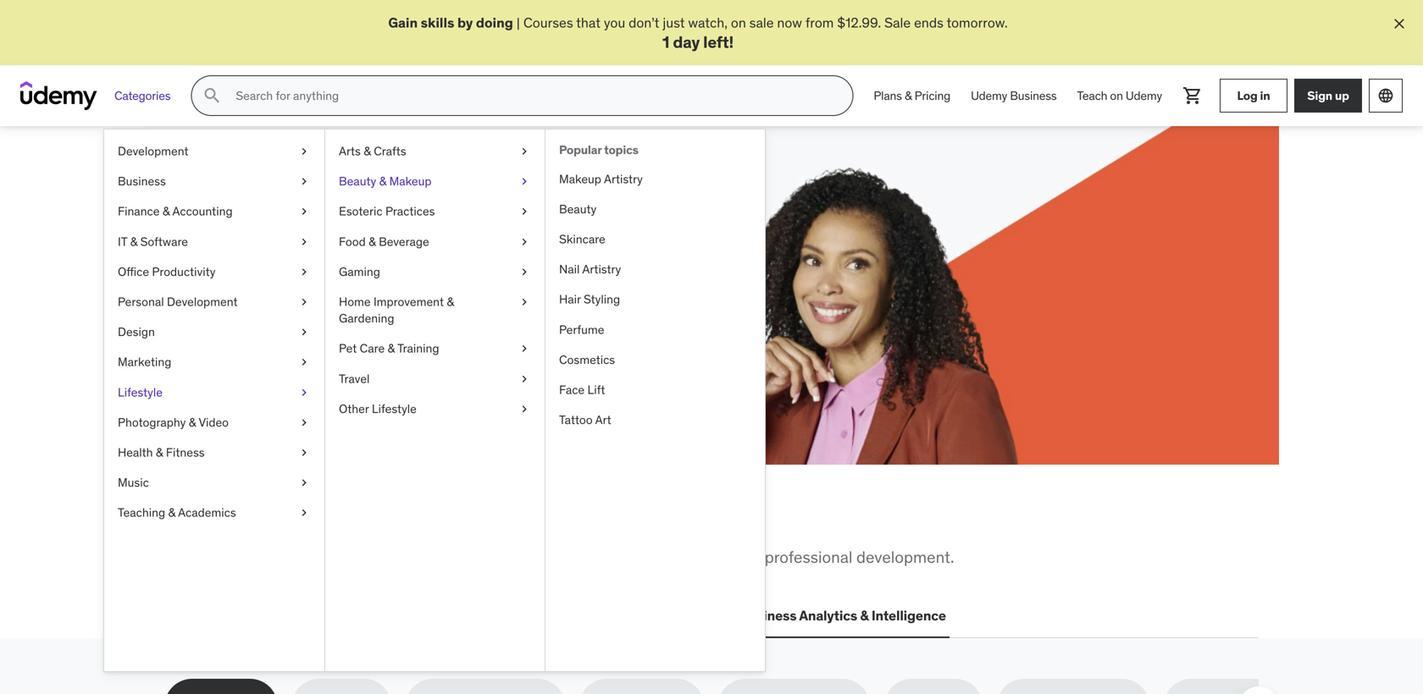 Task type: describe. For each thing, give the bounding box(es) containing it.
business for business
[[118, 174, 166, 189]]

skills inside gain skills by doing | courses that you don't just watch, on sale now from $12.99. sale ends tomorrow. 1 day left!
[[421, 14, 454, 31]]

xsmall image for office productivity
[[297, 264, 311, 281]]

on inside gain skills by doing | courses that you don't just watch, on sale now from $12.99. sale ends tomorrow. 1 day left!
[[731, 14, 746, 31]]

ends for |
[[914, 14, 944, 31]]

development inside development link
[[118, 144, 189, 159]]

hair styling
[[559, 292, 620, 307]]

it for it certifications
[[304, 608, 316, 625]]

sale for save)
[[288, 295, 314, 312]]

your
[[375, 276, 401, 293]]

it certifications button
[[301, 596, 408, 637]]

artistry for nail artistry
[[582, 262, 621, 277]]

xsmall image for design
[[297, 324, 311, 341]]

xsmall image for food & beverage
[[518, 234, 531, 250]]

marketing
[[118, 355, 171, 370]]

xsmall image for business
[[297, 173, 311, 190]]

finance & accounting link
[[104, 197, 324, 227]]

& for beverage
[[369, 234, 376, 249]]

xsmall image for marketing
[[297, 354, 311, 371]]

music link
[[104, 468, 324, 498]]

xsmall image for beauty & makeup
[[518, 173, 531, 190]]

choose a language image
[[1377, 87, 1394, 104]]

makeup artistry
[[559, 172, 643, 187]]

(and
[[225, 234, 284, 269]]

gaming link
[[325, 257, 545, 287]]

perfume
[[559, 322, 604, 338]]

xsmall image for pet care & training
[[518, 341, 531, 357]]

esoteric practices
[[339, 204, 435, 219]]

0 horizontal spatial skills
[[257, 505, 329, 540]]

every
[[298, 276, 331, 293]]

1 udemy from the left
[[971, 88, 1007, 103]]

video
[[199, 415, 229, 430]]

productivity
[[152, 264, 216, 280]]

tattoo
[[559, 413, 593, 428]]

supports
[[598, 547, 662, 568]]

xsmall image for lifestyle
[[297, 385, 311, 401]]

arts & crafts
[[339, 144, 406, 159]]

1 horizontal spatial skills
[[335, 547, 371, 568]]

learning
[[405, 276, 454, 293]]

categories
[[114, 88, 171, 103]]

beauty link
[[546, 194, 765, 225]]

gaming
[[339, 264, 380, 280]]

place
[[542, 505, 612, 540]]

beauty for beauty & makeup
[[339, 174, 376, 189]]

0 horizontal spatial makeup
[[389, 174, 432, 189]]

photography & video
[[118, 415, 229, 430]]

from
[[805, 14, 834, 31]]

& for crafts
[[364, 144, 371, 159]]

save)
[[289, 234, 357, 269]]

by
[[457, 14, 473, 31]]

sign up link
[[1294, 79, 1362, 113]]

don't
[[629, 14, 659, 31]]

lifestyle inside other lifestyle link
[[372, 402, 417, 417]]

journey,
[[457, 276, 504, 293]]

skincare
[[559, 232, 605, 247]]

nail artistry
[[559, 262, 621, 277]]

day
[[673, 32, 700, 52]]

topics
[[604, 142, 639, 158]]

certifications
[[318, 608, 405, 625]]

office productivity link
[[104, 257, 324, 287]]

training
[[397, 341, 439, 357]]

data science button
[[512, 596, 602, 637]]

lifestyle link
[[104, 378, 324, 408]]

$12.99. for save)
[[241, 295, 285, 312]]

& for fitness
[[156, 445, 163, 461]]

tomorrow. for save)
[[350, 295, 411, 312]]

hair styling link
[[546, 285, 765, 315]]

you inside all the skills you need in one place from critical workplace skills to technical topics, our catalog supports well-rounded professional development.
[[334, 505, 383, 540]]

left!
[[703, 32, 734, 52]]

artistry for makeup artistry
[[604, 172, 643, 187]]

data science
[[515, 608, 598, 625]]

business analytics & intelligence
[[739, 608, 946, 625]]

analytics
[[799, 608, 857, 625]]

food
[[339, 234, 366, 249]]

makeup inside "link"
[[559, 172, 601, 187]]

other lifestyle
[[339, 402, 417, 417]]

science
[[548, 608, 598, 625]]

photography
[[118, 415, 186, 430]]

xsmall image for travel
[[518, 371, 531, 388]]

close image
[[1391, 15, 1408, 32]]

courses for (and
[[225, 276, 275, 293]]

topics,
[[462, 547, 510, 568]]

teaching
[[118, 506, 165, 521]]

pet care & training link
[[325, 334, 545, 364]]

practice,
[[318, 200, 434, 235]]

critical
[[205, 547, 254, 568]]

other lifestyle link
[[325, 394, 545, 425]]

shopping cart with 0 items image
[[1183, 86, 1203, 106]]

crafts
[[374, 144, 406, 159]]

business link
[[104, 167, 324, 197]]

ends for save)
[[318, 295, 347, 312]]

health & fitness link
[[104, 438, 324, 468]]

you inside gain skills by doing | courses that you don't just watch, on sale now from $12.99. sale ends tomorrow. 1 day left!
[[604, 14, 625, 31]]

beverage
[[379, 234, 429, 249]]

xsmall image for development
[[297, 143, 311, 160]]

workplace
[[257, 547, 331, 568]]

now
[[777, 14, 802, 31]]

skincare link
[[546, 225, 765, 255]]

learn, practice, succeed (and save) courses for every skill in your learning journey, starting at $12.99. sale ends tomorrow.
[[225, 200, 555, 312]]

just
[[663, 14, 685, 31]]

all
[[164, 505, 204, 540]]

esoteric
[[339, 204, 383, 219]]

xsmall image for esoteric practices
[[518, 204, 531, 220]]

& for accounting
[[162, 204, 170, 219]]

health
[[118, 445, 153, 461]]

xsmall image for it & software
[[297, 234, 311, 250]]

home improvement & gardening link
[[325, 287, 545, 334]]

teach
[[1077, 88, 1107, 103]]

it & software link
[[104, 227, 324, 257]]



Task type: locate. For each thing, give the bounding box(es) containing it.
artistry inside "link"
[[604, 172, 643, 187]]

xsmall image for health & fitness
[[297, 445, 311, 461]]

xsmall image inside lifestyle link
[[297, 385, 311, 401]]

food & beverage link
[[325, 227, 545, 257]]

& up the esoteric practices
[[379, 174, 386, 189]]

sale for |
[[884, 14, 911, 31]]

arts & crafts link
[[325, 137, 545, 167]]

xsmall image inside development link
[[297, 143, 311, 160]]

& right food on the left of the page
[[369, 234, 376, 249]]

$12.99. right from
[[837, 14, 881, 31]]

1 horizontal spatial in
[[458, 505, 484, 540]]

courses for doing
[[523, 14, 573, 31]]

travel link
[[325, 364, 545, 394]]

Search for anything text field
[[232, 81, 832, 110]]

courses up at
[[225, 276, 275, 293]]

skills
[[421, 14, 454, 31], [257, 505, 329, 540], [335, 547, 371, 568]]

ends inside learn, practice, succeed (and save) courses for every skill in your learning journey, starting at $12.99. sale ends tomorrow.
[[318, 295, 347, 312]]

xsmall image inside health & fitness link
[[297, 445, 311, 461]]

artistry down "topics"
[[604, 172, 643, 187]]

& right finance
[[162, 204, 170, 219]]

1 horizontal spatial $12.99.
[[837, 14, 881, 31]]

finance & accounting
[[118, 204, 233, 219]]

& inside "home improvement & gardening"
[[447, 295, 454, 310]]

in inside 'link'
[[1260, 88, 1270, 103]]

courses inside learn, practice, succeed (and save) courses for every skill in your learning journey, starting at $12.99. sale ends tomorrow.
[[225, 276, 275, 293]]

xsmall image
[[518, 173, 531, 190], [518, 204, 531, 220], [297, 234, 311, 250], [297, 264, 311, 281], [518, 341, 531, 357], [297, 385, 311, 401], [518, 401, 531, 418], [297, 475, 311, 492], [297, 505, 311, 522]]

0 horizontal spatial udemy
[[971, 88, 1007, 103]]

ends inside gain skills by doing | courses that you don't just watch, on sale now from $12.99. sale ends tomorrow. 1 day left!
[[914, 14, 944, 31]]

1 horizontal spatial it
[[304, 608, 316, 625]]

udemy image
[[20, 81, 97, 110]]

$12.99. inside learn, practice, succeed (and save) courses for every skill in your learning journey, starting at $12.99. sale ends tomorrow.
[[241, 295, 285, 312]]

in
[[1260, 88, 1270, 103], [361, 276, 372, 293], [458, 505, 484, 540]]

1 horizontal spatial ends
[[914, 14, 944, 31]]

xsmall image
[[297, 143, 311, 160], [518, 143, 531, 160], [297, 173, 311, 190], [297, 204, 311, 220], [518, 234, 531, 250], [518, 264, 531, 281], [297, 294, 311, 311], [518, 294, 531, 311], [297, 324, 311, 341], [297, 354, 311, 371], [518, 371, 531, 388], [297, 415, 311, 431], [297, 445, 311, 461]]

care
[[360, 341, 385, 357]]

health & fitness
[[118, 445, 205, 461]]

business up finance
[[118, 174, 166, 189]]

tattoo art
[[559, 413, 611, 428]]

it left certifications
[[304, 608, 316, 625]]

xsmall image for photography & video
[[297, 415, 311, 431]]

1 horizontal spatial makeup
[[559, 172, 601, 187]]

sign up
[[1307, 88, 1349, 103]]

technical
[[393, 547, 458, 568]]

1 vertical spatial skills
[[257, 505, 329, 540]]

one
[[489, 505, 537, 540]]

beauty & makeup link
[[325, 167, 545, 197]]

0 vertical spatial development
[[118, 144, 189, 159]]

1 horizontal spatial courses
[[523, 14, 573, 31]]

xsmall image inside "travel" "link"
[[518, 371, 531, 388]]

0 vertical spatial in
[[1260, 88, 1270, 103]]

0 vertical spatial you
[[604, 14, 625, 31]]

face lift link
[[546, 375, 765, 406]]

1 horizontal spatial on
[[1110, 88, 1123, 103]]

0 horizontal spatial $12.99.
[[241, 295, 285, 312]]

& right plans
[[905, 88, 912, 103]]

0 horizontal spatial lifestyle
[[118, 385, 163, 400]]

gain skills by doing | courses that you don't just watch, on sale now from $12.99. sale ends tomorrow. 1 day left!
[[388, 14, 1008, 52]]

food & beverage
[[339, 234, 429, 249]]

& for pricing
[[905, 88, 912, 103]]

sale inside gain skills by doing | courses that you don't just watch, on sale now from $12.99. sale ends tomorrow. 1 day left!
[[884, 14, 911, 31]]

tomorrow.
[[947, 14, 1008, 31], [350, 295, 411, 312]]

& inside button
[[860, 608, 869, 625]]

1 vertical spatial sale
[[288, 295, 314, 312]]

the
[[209, 505, 252, 540]]

artistry up styling
[[582, 262, 621, 277]]

0 horizontal spatial beauty
[[339, 174, 376, 189]]

in right log at top right
[[1260, 88, 1270, 103]]

music
[[118, 475, 149, 491]]

1 vertical spatial it
[[304, 608, 316, 625]]

catalog
[[541, 547, 594, 568]]

0 horizontal spatial business
[[118, 174, 166, 189]]

in right skill
[[361, 276, 372, 293]]

photography & video link
[[104, 408, 324, 438]]

sale up plans
[[884, 14, 911, 31]]

$12.99. down 'for'
[[241, 295, 285, 312]]

udemy left shopping cart with 0 items image
[[1126, 88, 1162, 103]]

0 vertical spatial it
[[118, 234, 127, 249]]

1 horizontal spatial sale
[[884, 14, 911, 31]]

courses inside gain skills by doing | courses that you don't just watch, on sale now from $12.99. sale ends tomorrow. 1 day left!
[[523, 14, 573, 31]]

0 vertical spatial artistry
[[604, 172, 643, 187]]

development
[[118, 144, 189, 159], [167, 295, 238, 310]]

xsmall image inside "finance & accounting" link
[[297, 204, 311, 220]]

office
[[118, 264, 149, 280]]

& down learning
[[447, 295, 454, 310]]

1 horizontal spatial tomorrow.
[[947, 14, 1008, 31]]

& for makeup
[[379, 174, 386, 189]]

it
[[118, 234, 127, 249], [304, 608, 316, 625]]

pet
[[339, 341, 357, 357]]

xsmall image inside other lifestyle link
[[518, 401, 531, 418]]

travel
[[339, 371, 370, 387]]

0 vertical spatial tomorrow.
[[947, 14, 1008, 31]]

from
[[164, 547, 202, 568]]

xsmall image inside photography & video link
[[297, 415, 311, 431]]

sale down every
[[288, 295, 314, 312]]

& right arts
[[364, 144, 371, 159]]

pricing
[[915, 88, 951, 103]]

xsmall image for finance & accounting
[[297, 204, 311, 220]]

1 horizontal spatial beauty
[[559, 202, 597, 217]]

xsmall image for gaming
[[518, 264, 531, 281]]

xsmall image for teaching & academics
[[297, 505, 311, 522]]

practices
[[385, 204, 435, 219]]

1 vertical spatial business
[[118, 174, 166, 189]]

2 horizontal spatial skills
[[421, 14, 454, 31]]

xsmall image for music
[[297, 475, 311, 492]]

&
[[905, 88, 912, 103], [364, 144, 371, 159], [379, 174, 386, 189], [162, 204, 170, 219], [130, 234, 137, 249], [369, 234, 376, 249], [447, 295, 454, 310], [388, 341, 395, 357], [189, 415, 196, 430], [156, 445, 163, 461], [168, 506, 175, 521], [860, 608, 869, 625]]

lifestyle down marketing
[[118, 385, 163, 400]]

marketing link
[[104, 348, 324, 378]]

1 vertical spatial beauty
[[559, 202, 597, 217]]

that
[[576, 14, 601, 31]]

1 horizontal spatial business
[[739, 608, 797, 625]]

tomorrow. inside gain skills by doing | courses that you don't just watch, on sale now from $12.99. sale ends tomorrow. 1 day left!
[[947, 14, 1008, 31]]

makeup up practices
[[389, 174, 432, 189]]

0 vertical spatial $12.99.
[[837, 14, 881, 31]]

development down categories dropdown button
[[118, 144, 189, 159]]

xsmall image inside teaching & academics link
[[297, 505, 311, 522]]

1 vertical spatial ends
[[318, 295, 347, 312]]

1 horizontal spatial lifestyle
[[372, 402, 417, 417]]

in up topics,
[[458, 505, 484, 540]]

xsmall image for other lifestyle
[[518, 401, 531, 418]]

skill
[[334, 276, 358, 293]]

0 vertical spatial sale
[[884, 14, 911, 31]]

0 horizontal spatial on
[[731, 14, 746, 31]]

pet care & training
[[339, 341, 439, 357]]

need
[[388, 505, 453, 540]]

home
[[339, 295, 371, 310]]

xsmall image inside office productivity link
[[297, 264, 311, 281]]

office productivity
[[118, 264, 216, 280]]

tomorrow. inside learn, practice, succeed (and save) courses for every skill in your learning journey, starting at $12.99. sale ends tomorrow.
[[350, 295, 411, 312]]

business inside the udemy business link
[[1010, 88, 1057, 103]]

business left analytics
[[739, 608, 797, 625]]

makeup
[[559, 172, 601, 187], [389, 174, 432, 189]]

sale inside learn, practice, succeed (and save) courses for every skill in your learning journey, starting at $12.99. sale ends tomorrow.
[[288, 295, 314, 312]]

development.
[[856, 547, 954, 568]]

beauty & makeup
[[339, 174, 432, 189]]

courses right |
[[523, 14, 573, 31]]

0 vertical spatial business
[[1010, 88, 1057, 103]]

$12.99. inside gain skills by doing | courses that you don't just watch, on sale now from $12.99. sale ends tomorrow. 1 day left!
[[837, 14, 881, 31]]

business left "teach"
[[1010, 88, 1057, 103]]

1 vertical spatial on
[[1110, 88, 1123, 103]]

development inside personal development link
[[167, 295, 238, 310]]

& right the care
[[388, 341, 395, 357]]

xsmall image inside business link
[[297, 173, 311, 190]]

$12.99. for |
[[837, 14, 881, 31]]

beauty for beauty
[[559, 202, 597, 217]]

personal
[[118, 295, 164, 310]]

on right "teach"
[[1110, 88, 1123, 103]]

face
[[559, 383, 585, 398]]

esoteric practices link
[[325, 197, 545, 227]]

lifestyle right "other"
[[372, 402, 417, 417]]

2 udemy from the left
[[1126, 88, 1162, 103]]

it for it & software
[[118, 234, 127, 249]]

teaching & academics
[[118, 506, 236, 521]]

0 horizontal spatial ends
[[318, 295, 347, 312]]

& right analytics
[[860, 608, 869, 625]]

gardening
[[339, 311, 394, 326]]

2 vertical spatial business
[[739, 608, 797, 625]]

you up the to
[[334, 505, 383, 540]]

0 horizontal spatial courses
[[225, 276, 275, 293]]

0 vertical spatial lifestyle
[[118, 385, 163, 400]]

0 horizontal spatial in
[[361, 276, 372, 293]]

2 vertical spatial skills
[[335, 547, 371, 568]]

at
[[225, 295, 237, 312]]

1 vertical spatial tomorrow.
[[350, 295, 411, 312]]

xsmall image inside home improvement & gardening link
[[518, 294, 531, 311]]

& right teaching
[[168, 506, 175, 521]]

sale
[[749, 14, 774, 31]]

0 vertical spatial ends
[[914, 14, 944, 31]]

& left video
[[189, 415, 196, 430]]

2 horizontal spatial in
[[1260, 88, 1270, 103]]

finance
[[118, 204, 160, 219]]

& for academics
[[168, 506, 175, 521]]

business analytics & intelligence button
[[736, 596, 949, 637]]

xsmall image for arts & crafts
[[518, 143, 531, 160]]

starting
[[508, 276, 555, 293]]

personal development link
[[104, 287, 324, 317]]

beauty up skincare
[[559, 202, 597, 217]]

xsmall image inside pet care & training link
[[518, 341, 531, 357]]

makeup artistry link
[[546, 164, 765, 194]]

tomorrow. up udemy business
[[947, 14, 1008, 31]]

0 vertical spatial courses
[[523, 14, 573, 31]]

1 horizontal spatial you
[[604, 14, 625, 31]]

$12.99.
[[837, 14, 881, 31], [241, 295, 285, 312]]

in inside learn, practice, succeed (and save) courses for every skill in your learning journey, starting at $12.99. sale ends tomorrow.
[[361, 276, 372, 293]]

udemy
[[971, 88, 1007, 103], [1126, 88, 1162, 103]]

makeup down the popular
[[559, 172, 601, 187]]

& for video
[[189, 415, 196, 430]]

xsmall image inside arts & crafts link
[[518, 143, 531, 160]]

you
[[604, 14, 625, 31], [334, 505, 383, 540]]

0 vertical spatial on
[[731, 14, 746, 31]]

for
[[278, 276, 295, 293]]

you right "that"
[[604, 14, 625, 31]]

business inside business link
[[118, 174, 166, 189]]

xsmall image inside it & software link
[[297, 234, 311, 250]]

to
[[375, 547, 390, 568]]

cosmetics
[[559, 352, 615, 368]]

1 horizontal spatial udemy
[[1126, 88, 1162, 103]]

ends down skill
[[318, 295, 347, 312]]

xsmall image inside music link
[[297, 475, 311, 492]]

professional
[[765, 547, 853, 568]]

doing
[[476, 14, 513, 31]]

sale
[[884, 14, 911, 31], [288, 295, 314, 312]]

1 vertical spatial you
[[334, 505, 383, 540]]

& up office
[[130, 234, 137, 249]]

& for software
[[130, 234, 137, 249]]

on left sale
[[731, 14, 746, 31]]

1 vertical spatial courses
[[225, 276, 275, 293]]

0 vertical spatial beauty
[[339, 174, 376, 189]]

beauty up esoteric
[[339, 174, 376, 189]]

xsmall image for personal development
[[297, 294, 311, 311]]

art
[[595, 413, 611, 428]]

0 vertical spatial skills
[[421, 14, 454, 31]]

skills up workplace
[[257, 505, 329, 540]]

1 vertical spatial in
[[361, 276, 372, 293]]

xsmall image inside the design link
[[297, 324, 311, 341]]

log
[[1237, 88, 1258, 103]]

it up office
[[118, 234, 127, 249]]

submit search image
[[202, 86, 222, 106]]

udemy business
[[971, 88, 1057, 103]]

ends up pricing
[[914, 14, 944, 31]]

log in link
[[1220, 79, 1288, 113]]

xsmall image inside the gaming link
[[518, 264, 531, 281]]

xsmall image inside personal development link
[[297, 294, 311, 311]]

skills left by
[[421, 14, 454, 31]]

beauty & makeup element
[[545, 130, 765, 672]]

all the skills you need in one place from critical workplace skills to technical topics, our catalog supports well-rounded professional development.
[[164, 505, 954, 568]]

xsmall image inside esoteric practices link
[[518, 204, 531, 220]]

improvement
[[374, 295, 444, 310]]

popular topics
[[559, 142, 639, 158]]

categories button
[[104, 76, 181, 116]]

xsmall image inside marketing "link"
[[297, 354, 311, 371]]

1 vertical spatial lifestyle
[[372, 402, 417, 417]]

& right health
[[156, 445, 163, 461]]

0 horizontal spatial it
[[118, 234, 127, 249]]

learn,
[[225, 200, 313, 235]]

tomorrow. down your
[[350, 295, 411, 312]]

artistry
[[604, 172, 643, 187], [582, 262, 621, 277]]

1 vertical spatial development
[[167, 295, 238, 310]]

business inside business analytics & intelligence button
[[739, 608, 797, 625]]

0 horizontal spatial tomorrow.
[[350, 295, 411, 312]]

plans & pricing link
[[863, 76, 961, 116]]

perfume link
[[546, 315, 765, 345]]

development down office productivity link
[[167, 295, 238, 310]]

in inside all the skills you need in one place from critical workplace skills to technical topics, our catalog supports well-rounded professional development.
[[458, 505, 484, 540]]

skills left the to
[[335, 547, 371, 568]]

fitness
[[166, 445, 205, 461]]

xsmall image inside the beauty & makeup link
[[518, 173, 531, 190]]

lifestyle inside lifestyle link
[[118, 385, 163, 400]]

2 vertical spatial in
[[458, 505, 484, 540]]

1 vertical spatial artistry
[[582, 262, 621, 277]]

tomorrow. for |
[[947, 14, 1008, 31]]

udemy right pricing
[[971, 88, 1007, 103]]

xsmall image for home improvement & gardening
[[518, 294, 531, 311]]

1 vertical spatial $12.99.
[[241, 295, 285, 312]]

2 horizontal spatial business
[[1010, 88, 1057, 103]]

xsmall image inside food & beverage link
[[518, 234, 531, 250]]

it inside button
[[304, 608, 316, 625]]

plans
[[874, 88, 902, 103]]

log in
[[1237, 88, 1270, 103]]

0 horizontal spatial sale
[[288, 295, 314, 312]]

0 horizontal spatial you
[[334, 505, 383, 540]]

business for business analytics & intelligence
[[739, 608, 797, 625]]



Task type: vqa. For each thing, say whether or not it's contained in the screenshot.
2nd medium image from the top
no



